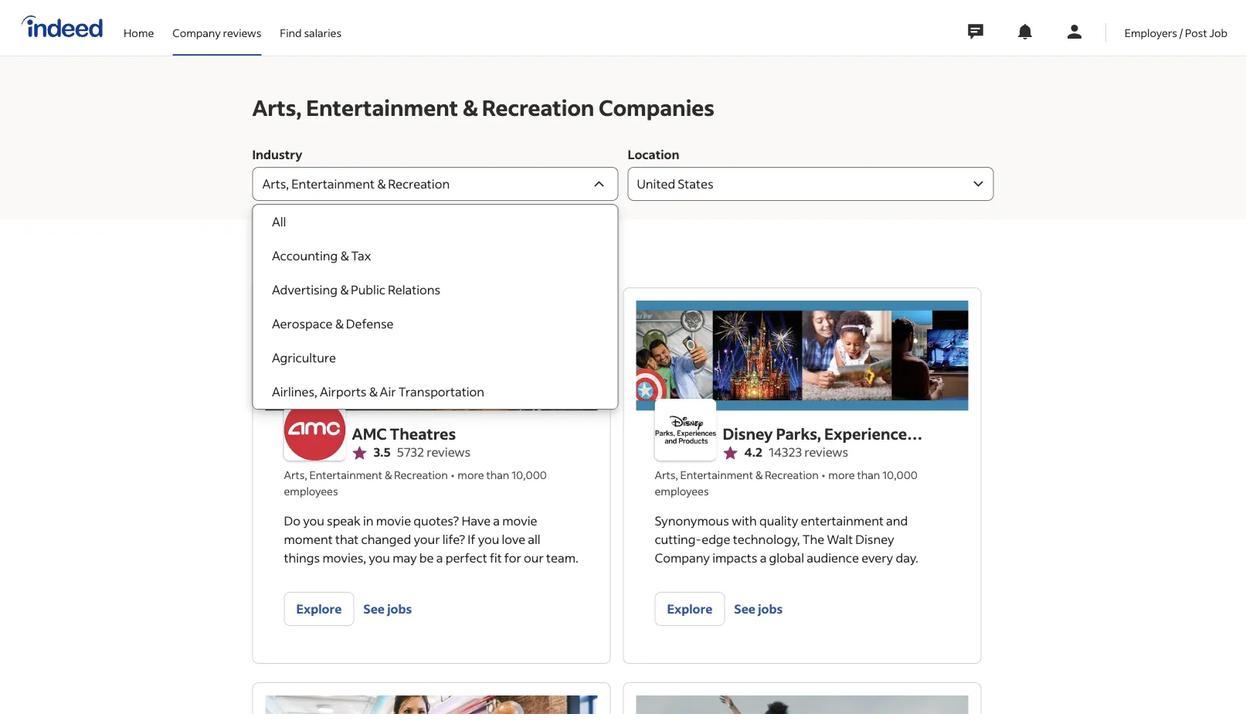 Task type: describe. For each thing, give the bounding box(es) containing it.
air
[[380, 384, 396, 400]]

find
[[280, 26, 302, 39]]

theatres
[[390, 423, 456, 444]]

employees for disney parks, experiences and products
[[655, 484, 709, 498]]

entertainment
[[801, 513, 884, 529]]

Location text field
[[628, 167, 969, 201]]

10,000 for amc theatres
[[512, 468, 547, 482]]

changed
[[361, 531, 411, 547]]

disney parks, experiences and products image
[[655, 399, 717, 461]]

10,000 for disney parks, experiences and products
[[883, 468, 918, 482]]

see jobs for amc theatres
[[363, 601, 412, 617]]

company inside synonymous with quality entertainment and cutting-edge technology, the walt disney company impacts a global audience every day.
[[655, 550, 710, 566]]

jobs for disney parks, experiences and products
[[758, 601, 783, 617]]

may
[[393, 550, 417, 566]]

things
[[284, 550, 320, 566]]

company reviews link
[[173, 0, 261, 53]]

reviews for amc
[[427, 444, 471, 460]]

3.5 5732 reviews
[[374, 444, 471, 460]]

be
[[420, 550, 434, 566]]

with
[[732, 513, 757, 529]]

arts, entertainment & recreation for amc theatres
[[284, 468, 448, 482]]

see for amc theatres
[[363, 601, 385, 617]]

your
[[414, 531, 440, 547]]

0 horizontal spatial reviews
[[223, 26, 261, 39]]

amc theatres
[[352, 423, 456, 444]]

see jobs link for amc theatres
[[363, 592, 412, 626]]

reviews for disney
[[805, 444, 849, 460]]

products
[[754, 447, 821, 467]]

companies
[[599, 93, 715, 121]]

agriculture
[[272, 350, 336, 366]]

walt
[[827, 531, 853, 547]]

arts, entertainment & recreation for disney parks, experiences and products
[[655, 468, 819, 482]]

than for amc theatres
[[486, 468, 510, 482]]

accounting & tax
[[272, 248, 371, 264]]

2 vertical spatial you
[[369, 550, 390, 566]]

explore link for amc theatres
[[284, 592, 354, 626]]

find salaries link
[[280, 0, 342, 53]]

airlines, airports & air transportation
[[272, 384, 484, 400]]

disney parks, experiences and products link
[[723, 422, 930, 467]]

every
[[862, 550, 894, 566]]

airports
[[320, 384, 366, 400]]

technology,
[[733, 531, 800, 547]]

advertising & public relations
[[272, 282, 440, 298]]

disney inside the disney parks, experiences and products
[[723, 423, 773, 444]]

all
[[272, 214, 286, 230]]

speak
[[327, 513, 361, 529]]

global
[[769, 550, 805, 566]]

accounting
[[272, 248, 338, 264]]

all
[[528, 531, 541, 547]]

tax
[[351, 248, 371, 264]]

explore for amc theatres
[[296, 601, 342, 617]]

life?
[[443, 531, 465, 547]]

advertising
[[272, 282, 337, 298]]

recreation inside dropdown button
[[388, 176, 450, 192]]

/
[[1180, 26, 1183, 39]]

amc theatres link
[[352, 422, 471, 445]]

14323
[[769, 444, 802, 460]]

have
[[462, 513, 491, 529]]

salaries
[[304, 26, 342, 39]]

0 vertical spatial you
[[303, 513, 324, 529]]

post
[[1186, 26, 1208, 39]]

cutting-
[[655, 531, 702, 547]]

do you speak in movie quotes? have a movie moment that changed your life? if you love all things movies, you may be a perfect fit for our team.
[[284, 513, 579, 566]]

industry
[[252, 146, 302, 162]]

public
[[351, 282, 385, 298]]

airlines,
[[272, 384, 317, 400]]

edge
[[702, 531, 731, 547]]

notifications unread count 0 image
[[1016, 22, 1035, 41]]

relations
[[388, 282, 440, 298]]

employers
[[1125, 26, 1178, 39]]

team.
[[546, 550, 579, 566]]

sorted by popularity
[[252, 258, 369, 274]]

arts, entertainment & recreation companies
[[252, 93, 715, 121]]

14323 reviews link
[[769, 444, 849, 461]]

0 horizontal spatial a
[[436, 550, 443, 566]]

if
[[468, 531, 476, 547]]

toggle menu image
[[969, 175, 988, 193]]

arts, up "do" on the bottom of page
[[284, 468, 307, 482]]

synonymous with quality entertainment and cutting-edge technology, the walt disney company impacts a global audience every day.
[[655, 513, 919, 566]]

by
[[293, 258, 307, 274]]

for
[[504, 550, 522, 566]]

location
[[628, 146, 680, 162]]

home link
[[124, 0, 154, 53]]

3.5
[[374, 444, 391, 460]]

explore for disney parks, experiences and products
[[667, 601, 713, 617]]

love
[[502, 531, 526, 547]]

movies,
[[323, 550, 366, 566]]



Task type: vqa. For each thing, say whether or not it's contained in the screenshot.
THE PRODUCE associated with Produce Buyer
no



Task type: locate. For each thing, give the bounding box(es) containing it.
• down 14323 reviews link
[[822, 468, 826, 482]]

1 than from the left
[[486, 468, 510, 482]]

see
[[363, 601, 385, 617], [734, 601, 756, 617]]

audience
[[807, 550, 859, 566]]

more for parks,
[[829, 468, 855, 482]]

see jobs link
[[363, 592, 412, 626], [734, 592, 783, 626]]

defense
[[346, 316, 393, 332]]

arts, inside dropdown button
[[262, 176, 289, 192]]

0 horizontal spatial employees
[[284, 484, 338, 498]]

1 horizontal spatial more than 10,000 employees
[[655, 468, 918, 498]]

disney up every
[[856, 531, 895, 547]]

arts, entertainment & recreation down 3.5
[[284, 468, 448, 482]]

2 horizontal spatial a
[[760, 550, 767, 566]]

1 movie from the left
[[376, 513, 411, 529]]

and inside the disney parks, experiences and products
[[723, 447, 751, 467]]

see down impacts
[[734, 601, 756, 617]]

in
[[363, 513, 374, 529]]

1 • from the left
[[451, 468, 455, 482]]

company right home on the top left of the page
[[173, 26, 221, 39]]

explore link down impacts
[[655, 592, 725, 626]]

0 horizontal spatial than
[[486, 468, 510, 482]]

do
[[284, 513, 301, 529]]

10,000 down experiences
[[883, 468, 918, 482]]

2 horizontal spatial reviews
[[805, 444, 849, 460]]

0 horizontal spatial see jobs link
[[363, 592, 412, 626]]

the
[[803, 531, 825, 547]]

1 horizontal spatial more
[[829, 468, 855, 482]]

•
[[451, 468, 455, 482], [822, 468, 826, 482]]

1 horizontal spatial a
[[493, 513, 500, 529]]

explore down impacts
[[667, 601, 713, 617]]

1 vertical spatial company
[[655, 550, 710, 566]]

2 see jobs from the left
[[734, 601, 783, 617]]

see jobs down impacts
[[734, 601, 783, 617]]

2 see from the left
[[734, 601, 756, 617]]

1 horizontal spatial •
[[822, 468, 826, 482]]

quality
[[760, 513, 799, 529]]

1 employees from the left
[[284, 484, 338, 498]]

messages unread count 0 image
[[966, 16, 986, 47]]

1 10,000 from the left
[[512, 468, 547, 482]]

arts, entertainment & recreation
[[262, 176, 450, 192], [284, 468, 448, 482], [655, 468, 819, 482]]

10,000 up 'all'
[[512, 468, 547, 482]]

employees up synonymous
[[655, 484, 709, 498]]

than for disney parks, experiences and products
[[857, 468, 881, 482]]

0 horizontal spatial explore
[[296, 601, 342, 617]]

see jobs link for disney parks, experiences and products
[[734, 592, 783, 626]]

see jobs link down impacts
[[734, 592, 783, 626]]

transportation
[[398, 384, 484, 400]]

account image
[[1066, 22, 1084, 41]]

more down disney parks, experiences and products link
[[829, 468, 855, 482]]

you up moment
[[303, 513, 324, 529]]

1 horizontal spatial explore
[[667, 601, 713, 617]]

0 horizontal spatial see jobs
[[363, 601, 412, 617]]

that
[[335, 531, 359, 547]]

parks,
[[776, 423, 822, 444]]

quotes?
[[414, 513, 459, 529]]

• down 5732 reviews link
[[451, 468, 455, 482]]

company down cutting-
[[655, 550, 710, 566]]

jobs
[[387, 601, 412, 617], [758, 601, 783, 617]]

entertainment
[[306, 93, 458, 121], [292, 176, 375, 192], [310, 468, 382, 482], [680, 468, 753, 482]]

1 horizontal spatial explore link
[[655, 592, 725, 626]]

5732 reviews link
[[397, 444, 471, 461]]

0 horizontal spatial more
[[458, 468, 484, 482]]

moment
[[284, 531, 333, 547]]

industry list box
[[253, 205, 618, 409]]

arts, down disney parks, experiences and products image
[[655, 468, 678, 482]]

reviews left find
[[223, 26, 261, 39]]

jobs down may
[[387, 601, 412, 617]]

more than 10,000 employees down 'products'
[[655, 468, 918, 498]]

arts, entertainment & recreation down 4.2
[[655, 468, 819, 482]]

more than 10,000 employees for parks,
[[655, 468, 918, 498]]

0 horizontal spatial jobs
[[387, 601, 412, 617]]

explore link down "things"
[[284, 592, 354, 626]]

reviews
[[223, 26, 261, 39], [427, 444, 471, 460], [805, 444, 849, 460]]

0 horizontal spatial more than 10,000 employees
[[284, 468, 547, 498]]

0 horizontal spatial and
[[723, 447, 751, 467]]

a right have
[[493, 513, 500, 529]]

5732
[[397, 444, 424, 460]]

1 horizontal spatial jobs
[[758, 601, 783, 617]]

more
[[458, 468, 484, 482], [829, 468, 855, 482]]

• for parks,
[[822, 468, 826, 482]]

and left 14323
[[723, 447, 751, 467]]

2 employees from the left
[[655, 484, 709, 498]]

2 movie from the left
[[503, 513, 538, 529]]

recreation
[[482, 93, 595, 121], [388, 176, 450, 192], [394, 468, 448, 482], [765, 468, 819, 482]]

perfect
[[446, 550, 487, 566]]

more than 10,000 employees for theatres
[[284, 468, 547, 498]]

2 • from the left
[[822, 468, 826, 482]]

sorted
[[252, 258, 291, 274]]

1 explore link from the left
[[284, 592, 354, 626]]

company reviews
[[173, 26, 261, 39]]

see jobs for disney parks, experiences and products
[[734, 601, 783, 617]]

experiences
[[825, 423, 915, 444]]

0 vertical spatial company
[[173, 26, 221, 39]]

1 vertical spatial you
[[478, 531, 499, 547]]

2 10,000 from the left
[[883, 468, 918, 482]]

explore
[[296, 601, 342, 617], [667, 601, 713, 617]]

you right if
[[478, 531, 499, 547]]

movie up love
[[503, 513, 538, 529]]

1 see jobs link from the left
[[363, 592, 412, 626]]

1 horizontal spatial see
[[734, 601, 756, 617]]

disney up 4.2
[[723, 423, 773, 444]]

1 vertical spatial and
[[887, 513, 908, 529]]

1 horizontal spatial see jobs
[[734, 601, 783, 617]]

2 see jobs link from the left
[[734, 592, 783, 626]]

0 horizontal spatial movie
[[376, 513, 411, 529]]

disney parks, experiences and products
[[723, 423, 915, 467]]

employers / post job
[[1125, 26, 1228, 39]]

impacts
[[713, 550, 758, 566]]

you down changed
[[369, 550, 390, 566]]

a
[[493, 513, 500, 529], [436, 550, 443, 566], [760, 550, 767, 566]]

amc theatres image
[[284, 399, 346, 461]]

explore link
[[284, 592, 354, 626], [655, 592, 725, 626]]

arts, down industry
[[262, 176, 289, 192]]

0 vertical spatial disney
[[723, 423, 773, 444]]

2 jobs from the left
[[758, 601, 783, 617]]

1 see from the left
[[363, 601, 385, 617]]

0 horizontal spatial •
[[451, 468, 455, 482]]

2 horizontal spatial you
[[478, 531, 499, 547]]

disney inside synonymous with quality entertainment and cutting-edge technology, the walt disney company impacts a global audience every day.
[[856, 531, 895, 547]]

1 horizontal spatial 10,000
[[883, 468, 918, 482]]

2 more from the left
[[829, 468, 855, 482]]

0 horizontal spatial disney
[[723, 423, 773, 444]]

a inside synonymous with quality entertainment and cutting-edge technology, the walt disney company impacts a global audience every day.
[[760, 550, 767, 566]]

employees for amc theatres
[[284, 484, 338, 498]]

1 horizontal spatial you
[[369, 550, 390, 566]]

1 explore from the left
[[296, 601, 342, 617]]

0 horizontal spatial company
[[173, 26, 221, 39]]

employees
[[284, 484, 338, 498], [655, 484, 709, 498]]

job
[[1210, 26, 1228, 39]]

amc
[[352, 423, 387, 444]]

and inside synonymous with quality entertainment and cutting-edge technology, the walt disney company impacts a global audience every day.
[[887, 513, 908, 529]]

company
[[173, 26, 221, 39], [655, 550, 710, 566]]

than down experiences
[[857, 468, 881, 482]]

explore down "things"
[[296, 601, 342, 617]]

• for theatres
[[451, 468, 455, 482]]

1 horizontal spatial than
[[857, 468, 881, 482]]

arts, entertainment & recreation button
[[252, 167, 619, 201]]

than up have
[[486, 468, 510, 482]]

a down the technology,
[[760, 550, 767, 566]]

0 horizontal spatial you
[[303, 513, 324, 529]]

2 more than 10,000 employees from the left
[[655, 468, 918, 498]]

see jobs down may
[[363, 601, 412, 617]]

synonymous
[[655, 513, 729, 529]]

arts,
[[252, 93, 302, 121], [262, 176, 289, 192], [284, 468, 307, 482], [655, 468, 678, 482]]

employers / post job link
[[1125, 0, 1228, 53]]

0 horizontal spatial explore link
[[284, 592, 354, 626]]

see for disney parks, experiences and products
[[734, 601, 756, 617]]

0 vertical spatial and
[[723, 447, 751, 467]]

arts, entertainment & recreation up tax
[[262, 176, 450, 192]]

aerospace & defense
[[272, 316, 393, 332]]

more for theatres
[[458, 468, 484, 482]]

1 horizontal spatial see jobs link
[[734, 592, 783, 626]]

reviews down parks,
[[805, 444, 849, 460]]

arts, up industry
[[252, 93, 302, 121]]

4.2
[[745, 444, 763, 460]]

than
[[486, 468, 510, 482], [857, 468, 881, 482]]

see jobs
[[363, 601, 412, 617], [734, 601, 783, 617]]

movie up changed
[[376, 513, 411, 529]]

1 horizontal spatial and
[[887, 513, 908, 529]]

our
[[524, 550, 544, 566]]

more than 10,000 employees down 5732
[[284, 468, 547, 498]]

1 horizontal spatial reviews
[[427, 444, 471, 460]]

reviews down the theatres
[[427, 444, 471, 460]]

1 more from the left
[[458, 468, 484, 482]]

1 jobs from the left
[[387, 601, 412, 617]]

1 horizontal spatial movie
[[503, 513, 538, 529]]

0 horizontal spatial see
[[363, 601, 385, 617]]

more down 5732 reviews link
[[458, 468, 484, 482]]

see down 'movies,'
[[363, 601, 385, 617]]

1 horizontal spatial employees
[[655, 484, 709, 498]]

employees up "do" on the bottom of page
[[284, 484, 338, 498]]

home
[[124, 26, 154, 39]]

2 than from the left
[[857, 468, 881, 482]]

1 more than 10,000 employees from the left
[[284, 468, 547, 498]]

entertainment inside dropdown button
[[292, 176, 375, 192]]

day.
[[896, 550, 919, 566]]

jobs down "global"
[[758, 601, 783, 617]]

4.2 14323 reviews
[[745, 444, 849, 460]]

1 horizontal spatial company
[[655, 550, 710, 566]]

jobs for amc theatres
[[387, 601, 412, 617]]

popularity
[[310, 258, 369, 274]]

0 horizontal spatial 10,000
[[512, 468, 547, 482]]

a right be
[[436, 550, 443, 566]]

and up day.
[[887, 513, 908, 529]]

find salaries
[[280, 26, 342, 39]]

disney
[[723, 423, 773, 444], [856, 531, 895, 547]]

aerospace
[[272, 316, 332, 332]]

1 horizontal spatial disney
[[856, 531, 895, 547]]

1 see jobs from the left
[[363, 601, 412, 617]]

explore link for disney parks, experiences and products
[[655, 592, 725, 626]]

fit
[[490, 550, 502, 566]]

2 explore from the left
[[667, 601, 713, 617]]

2 explore link from the left
[[655, 592, 725, 626]]

more than 10,000 employees
[[284, 468, 547, 498], [655, 468, 918, 498]]

arts, entertainment & recreation inside dropdown button
[[262, 176, 450, 192]]

1 vertical spatial disney
[[856, 531, 895, 547]]

see jobs link down may
[[363, 592, 412, 626]]

& inside dropdown button
[[377, 176, 386, 192]]



